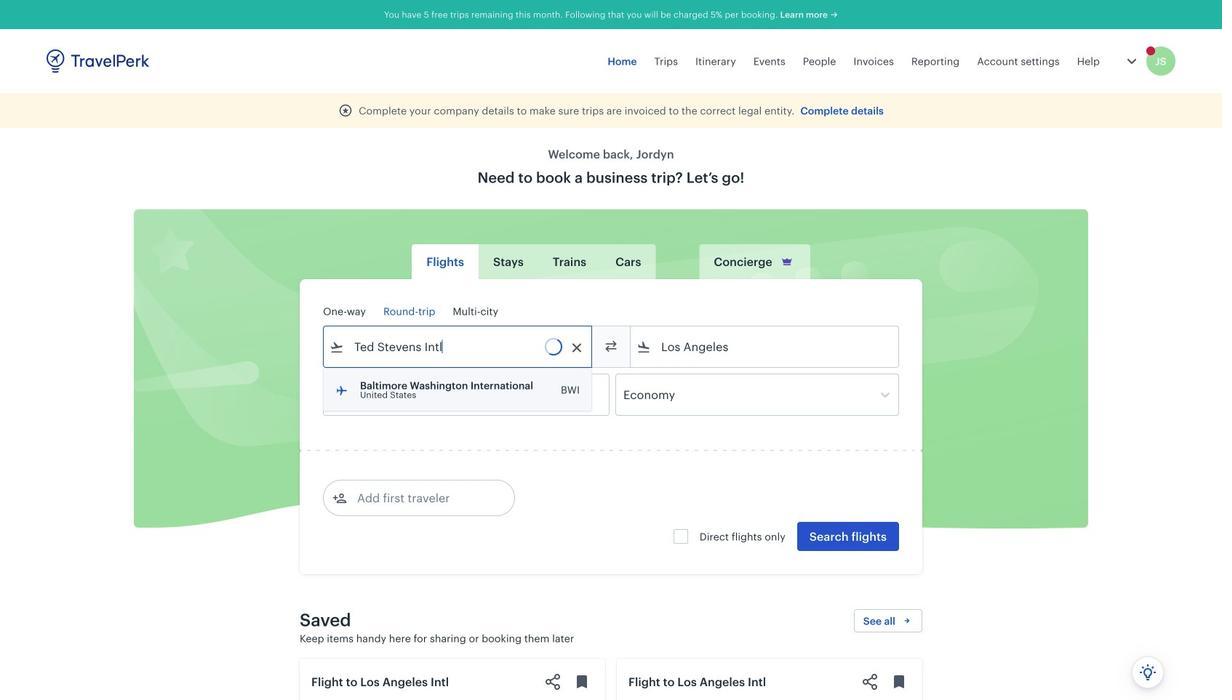 Task type: describe. For each thing, give the bounding box(es) containing it.
Return text field
[[431, 375, 506, 415]]

From search field
[[344, 335, 573, 359]]

Add first traveler search field
[[347, 487, 498, 510]]



Task type: locate. For each thing, give the bounding box(es) containing it.
To search field
[[651, 335, 880, 359]]

Depart text field
[[344, 375, 420, 415]]



Task type: vqa. For each thing, say whether or not it's contained in the screenshot.
British Airways image
no



